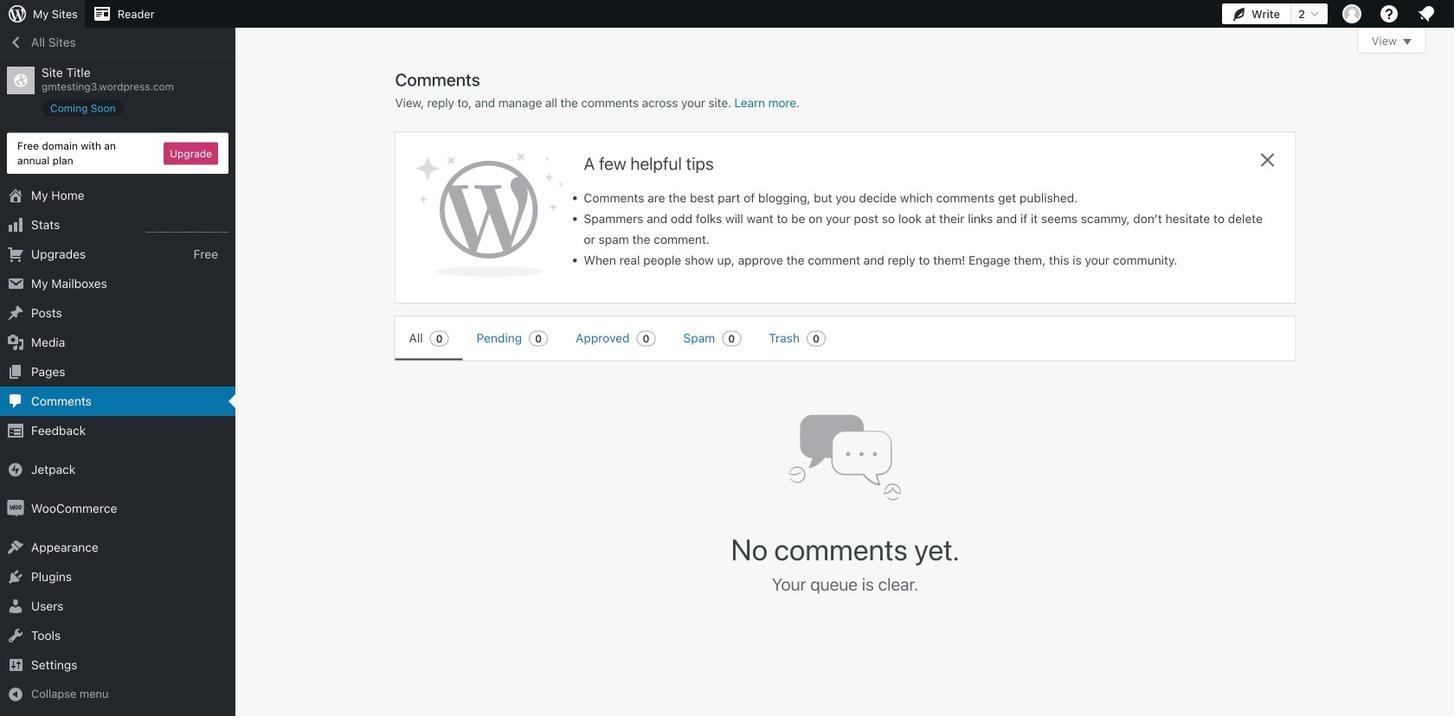 Task type: locate. For each thing, give the bounding box(es) containing it.
0 vertical spatial img image
[[7, 462, 24, 479]]

img image
[[7, 462, 24, 479], [7, 500, 24, 518]]

dismiss tips image
[[1257, 150, 1278, 171]]

closed image
[[1403, 39, 1412, 45]]

main content
[[395, 28, 1427, 632]]

menu
[[395, 317, 1268, 361]]

help image
[[1379, 3, 1400, 24]]

1 vertical spatial img image
[[7, 500, 24, 518]]



Task type: vqa. For each thing, say whether or not it's contained in the screenshot.
15
no



Task type: describe. For each thing, give the bounding box(es) containing it.
1 img image from the top
[[7, 462, 24, 479]]

my profile image
[[1343, 4, 1362, 23]]

2 img image from the top
[[7, 500, 24, 518]]

manage your notifications image
[[1416, 3, 1437, 24]]

highest hourly views 0 image
[[146, 222, 229, 233]]

wordpress logo image
[[416, 153, 563, 277]]



